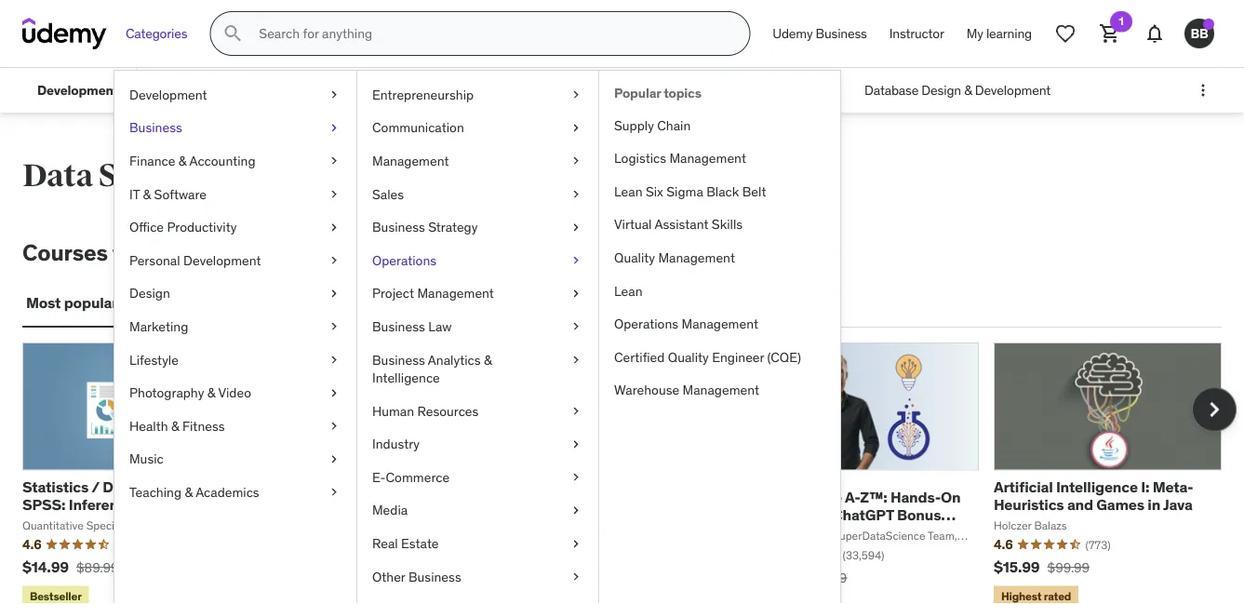 Task type: describe. For each thing, give the bounding box(es) containing it.
in inside artificial intelligence i: meta- heuristics and games in java
[[1148, 495, 1161, 514]]

health & fitness link
[[114, 409, 356, 443]]

xsmall image for it & software
[[327, 185, 342, 203]]

development link down udemy 'image'
[[22, 68, 133, 113]]

0 horizontal spatial statistics
[[22, 477, 89, 496]]

engineer
[[712, 348, 764, 365]]

intelligence inside business analytics & intelligence
[[372, 369, 440, 386]]

supply chain
[[614, 117, 691, 133]]

notifications image
[[1144, 22, 1166, 45]]

development up business link
[[193, 82, 269, 98]]

lean for lean six sigma black belt
[[614, 183, 643, 200]]

0 vertical spatial quality
[[614, 249, 655, 266]]

you have alerts image
[[1203, 19, 1215, 30]]

languages
[[630, 82, 693, 98]]

business strategy link
[[357, 211, 598, 244]]

wishlist image
[[1054, 22, 1077, 45]]

virtual assistant skills
[[614, 216, 743, 233]]

xsmall image for industry
[[569, 435, 584, 453]]

bonus
[[897, 505, 941, 524]]

teaching
[[129, 484, 182, 500]]

real
[[372, 535, 398, 552]]

industry link
[[357, 428, 598, 461]]

& right finance
[[179, 152, 187, 169]]

xsmall image for business
[[327, 119, 342, 137]]

skills
[[712, 216, 743, 233]]

spss:
[[22, 495, 66, 514]]

1 horizontal spatial statistics
[[143, 495, 209, 514]]

it & software link
[[114, 178, 356, 211]]

data science a-z™: hands-on exercises & chatgpt bonus [2023]
[[751, 487, 961, 542]]

categories button
[[114, 11, 199, 56]]

new
[[140, 293, 171, 312]]

project
[[372, 285, 414, 302]]

1
[[1119, 14, 1124, 28]]

teaching & academics link
[[114, 476, 356, 509]]

heuristics
[[994, 495, 1064, 514]]

virtual
[[614, 216, 652, 233]]

and
[[1067, 495, 1093, 514]]

warehouse
[[614, 382, 680, 398]]

lean link
[[599, 274, 840, 307]]

programming languages link
[[535, 68, 707, 113]]

belt
[[742, 183, 766, 200]]

my learning
[[967, 25, 1032, 42]]

popular
[[64, 293, 118, 312]]

(cqe)
[[767, 348, 801, 365]]

xsmall image for operations
[[569, 251, 584, 269]]

law
[[428, 318, 452, 335]]

business for business law
[[372, 318, 425, 335]]

quality management
[[614, 249, 735, 266]]

data science link
[[284, 68, 389, 113]]

development down learning
[[975, 82, 1051, 98]]

assistant
[[655, 216, 709, 233]]

academics
[[196, 484, 259, 500]]

management down communication
[[372, 152, 449, 169]]

management for quality management
[[658, 249, 735, 266]]

xsmall image for e-commerce
[[569, 468, 584, 486]]

business law
[[372, 318, 452, 335]]

i:
[[1141, 477, 1150, 496]]

1 vertical spatial quality
[[668, 348, 709, 365]]

& down my
[[964, 82, 972, 98]]

marketing
[[129, 318, 188, 335]]

xsmall image for personal development
[[327, 251, 342, 269]]

more subcategory menu links image
[[1194, 81, 1213, 100]]

real estate
[[372, 535, 439, 552]]

supply chain link
[[599, 109, 840, 142]]

photography & video
[[129, 384, 251, 401]]

black
[[707, 183, 739, 200]]

my learning link
[[956, 11, 1043, 56]]

mobile development
[[404, 82, 520, 98]]

business analytics & intelligence
[[372, 351, 492, 386]]

learning
[[986, 25, 1032, 42]]

most
[[26, 293, 61, 312]]

games
[[1097, 495, 1145, 514]]

communication
[[372, 119, 464, 136]]

mobile development link
[[389, 68, 535, 113]]

to
[[113, 238, 135, 266]]

& left video
[[207, 384, 215, 401]]

xsmall image for photography & video
[[327, 384, 342, 402]]

project management link
[[357, 277, 598, 310]]

operations management link
[[599, 307, 840, 341]]

carousel element
[[22, 342, 1237, 604]]

science for data science courses
[[98, 156, 208, 195]]

science for data science a-z™: hands-on exercises & chatgpt bonus [2023]
[[787, 487, 842, 507]]

business law link
[[357, 310, 598, 343]]

shopping cart with 1 item image
[[1099, 22, 1121, 45]]

accounting
[[189, 152, 256, 169]]

artificial intelligence i: meta- heuristics and games in java link
[[994, 477, 1194, 514]]

data inside statistics / data analysis in spss: inferential statistics
[[103, 477, 135, 496]]

management for logistics management
[[670, 150, 746, 166]]

intelligence inside artificial intelligence i: meta- heuristics and games in java
[[1056, 477, 1138, 496]]

other
[[372, 568, 405, 585]]

xsmall image for development
[[327, 86, 342, 104]]

development down categories dropdown button
[[129, 86, 207, 103]]

personal development link
[[114, 244, 356, 277]]

office
[[129, 219, 164, 235]]

design inside design link
[[129, 285, 170, 302]]

human resources
[[372, 402, 479, 419]]

software
[[154, 185, 207, 202]]

sigma
[[667, 183, 703, 200]]

next image
[[1200, 394, 1229, 424]]

data science courses
[[22, 156, 333, 195]]

development down udemy 'image'
[[37, 82, 118, 98]]

warehouse management link
[[599, 374, 840, 407]]

xsmall image for sales
[[569, 185, 584, 203]]

most popular
[[26, 293, 118, 312]]

logistics
[[614, 150, 666, 166]]

/
[[91, 477, 100, 496]]

business analytics & intelligence link
[[357, 343, 598, 395]]

operations for operations management
[[614, 315, 679, 332]]

design inside the database design & development link
[[922, 82, 961, 98]]

instructor link
[[878, 11, 956, 56]]

business right udemy
[[816, 25, 867, 42]]

xsmall image for real estate
[[569, 534, 584, 553]]

logistics management
[[614, 150, 746, 166]]

office productivity
[[129, 219, 237, 235]]

quality management link
[[599, 241, 840, 274]]

project management
[[372, 285, 494, 302]]

xsmall image for lifestyle
[[327, 351, 342, 369]]

industry
[[372, 436, 420, 452]]



Task type: locate. For each thing, give the bounding box(es) containing it.
analysis
[[138, 477, 196, 496]]

data up [2023]
[[751, 487, 784, 507]]

in right the analysis on the bottom left of page
[[199, 477, 211, 496]]

e-commerce
[[372, 469, 450, 485]]

xsmall image inside 'marketing' link
[[327, 318, 342, 336]]

xsmall image for media
[[569, 501, 584, 520]]

xsmall image for human resources
[[569, 402, 584, 420]]

xsmall image inside finance & accounting link
[[327, 152, 342, 170]]

statistics left '/'
[[22, 477, 89, 496]]

music link
[[114, 443, 356, 476]]

& right teaching
[[185, 484, 193, 500]]

photography
[[129, 384, 204, 401]]

finance
[[129, 152, 175, 169]]

business for business analytics & intelligence
[[372, 351, 425, 368]]

xsmall image for project management
[[569, 284, 584, 303]]

udemy business link
[[762, 11, 878, 56]]

xsmall image
[[569, 86, 584, 104], [327, 119, 342, 137], [569, 119, 584, 137], [569, 152, 584, 170], [327, 185, 342, 203], [569, 185, 584, 203], [569, 218, 584, 236], [569, 251, 584, 269], [327, 318, 342, 336], [569, 318, 584, 336], [327, 351, 342, 369], [569, 351, 584, 369], [569, 402, 584, 420], [327, 450, 342, 468], [569, 501, 584, 520]]

xsmall image inside sales "link"
[[569, 185, 584, 203]]

science
[[329, 82, 374, 98], [98, 156, 208, 195], [787, 487, 842, 507]]

business inside business analytics & intelligence
[[372, 351, 425, 368]]

0 horizontal spatial intelligence
[[372, 369, 440, 386]]

statistics / data analysis in spss: inferential statistics
[[22, 477, 211, 514]]

quality down the virtual
[[614, 249, 655, 266]]

logistics management link
[[599, 142, 840, 175]]

instructor
[[889, 25, 944, 42]]

finance & accounting link
[[114, 144, 356, 178]]

java
[[1163, 495, 1193, 514]]

operations management
[[614, 315, 758, 332]]

xsmall image inside the communication link
[[569, 119, 584, 137]]

in inside statistics / data analysis in spss: inferential statistics
[[199, 477, 211, 496]]

popular topics
[[614, 85, 702, 101]]

teaching & academics
[[129, 484, 259, 500]]

& inside business analytics & intelligence
[[484, 351, 492, 368]]

business for business
[[129, 119, 182, 136]]

xsmall image inside project management link
[[569, 284, 584, 303]]

1 vertical spatial operations
[[614, 315, 679, 332]]

science inside the data science a-z™: hands-on exercises & chatgpt bonus [2023]
[[787, 487, 842, 507]]

0 horizontal spatial science
[[98, 156, 208, 195]]

resources
[[417, 402, 479, 419]]

web
[[165, 82, 190, 98]]

& right health
[[171, 417, 179, 434]]

web development
[[165, 82, 269, 98]]

management up law
[[417, 285, 494, 302]]

most popular button
[[22, 281, 121, 326]]

chatgpt
[[833, 505, 894, 524]]

& right it
[[143, 185, 151, 202]]

xsmall image inside the "management" link
[[569, 152, 584, 170]]

lifestyle link
[[114, 343, 356, 376]]

1 link
[[1088, 11, 1133, 56]]

business down business law
[[372, 351, 425, 368]]

2 vertical spatial science
[[787, 487, 842, 507]]

business for business strategy
[[372, 219, 425, 235]]

0 vertical spatial design
[[922, 82, 961, 98]]

xsmall image inside other business link
[[569, 568, 584, 586]]

xsmall image for design
[[327, 284, 342, 303]]

1 vertical spatial science
[[98, 156, 208, 195]]

xsmall image inside human resources link
[[569, 402, 584, 420]]

statistics down 'music'
[[143, 495, 209, 514]]

quality up warehouse management
[[668, 348, 709, 365]]

xsmall image for finance & accounting
[[327, 152, 342, 170]]

in left java
[[1148, 495, 1161, 514]]

xsmall image inside business link
[[327, 119, 342, 137]]

inferential
[[69, 495, 140, 514]]

management down certified quality engineer (cqe) link
[[683, 382, 759, 398]]

0 vertical spatial intelligence
[[372, 369, 440, 386]]

my
[[967, 25, 983, 42]]

data inside the data science a-z™: hands-on exercises & chatgpt bonus [2023]
[[751, 487, 784, 507]]

data right '/'
[[103, 477, 135, 496]]

xsmall image inside media link
[[569, 501, 584, 520]]

operations up certified
[[614, 315, 679, 332]]

a-
[[845, 487, 860, 507]]

intelligence left i:
[[1056, 477, 1138, 496]]

music
[[129, 450, 164, 467]]

strategy
[[428, 219, 478, 235]]

0 horizontal spatial design
[[129, 285, 170, 302]]

database
[[865, 82, 919, 98]]

entrepreneurship link
[[357, 78, 598, 111]]

it & software
[[129, 185, 207, 202]]

business down "estate"
[[408, 568, 461, 585]]

you
[[179, 238, 217, 266]]

data for data science
[[299, 82, 326, 98]]

xsmall image inside design link
[[327, 284, 342, 303]]

xsmall image for business analytics & intelligence
[[569, 351, 584, 369]]

1 lean from the top
[[614, 183, 643, 200]]

statistics / data analysis in spss: inferential statistics link
[[22, 477, 211, 514]]

database design & development link
[[850, 68, 1066, 113]]

0 vertical spatial science
[[329, 82, 374, 98]]

data for data science a-z™: hands-on exercises & chatgpt bonus [2023]
[[751, 487, 784, 507]]

udemy
[[773, 25, 813, 42]]

personal development
[[129, 252, 261, 268]]

Search for anything text field
[[255, 18, 727, 49]]

xsmall image inside music "link"
[[327, 450, 342, 468]]

courses down business link
[[214, 156, 333, 195]]

marketing link
[[114, 310, 356, 343]]

xsmall image inside office productivity link
[[327, 218, 342, 236]]

xsmall image inside 'photography & video' link
[[327, 384, 342, 402]]

communication link
[[357, 111, 598, 144]]

exercises
[[751, 505, 817, 524]]

real estate link
[[357, 527, 598, 560]]

0 vertical spatial operations
[[372, 252, 437, 268]]

data science
[[299, 82, 374, 98]]

xsmall image for health & fitness
[[327, 417, 342, 435]]

data left it
[[22, 156, 93, 195]]

xsmall image for marketing
[[327, 318, 342, 336]]

data science a-z™: hands-on exercises & chatgpt bonus [2023] link
[[751, 487, 961, 542]]

& inside the data science a-z™: hands-on exercises & chatgpt bonus [2023]
[[820, 505, 830, 524]]

business down project
[[372, 318, 425, 335]]

xsmall image for business law
[[569, 318, 584, 336]]

xsmall image inside industry link
[[569, 435, 584, 453]]

mobile
[[404, 82, 441, 98]]

0 vertical spatial lean
[[614, 183, 643, 200]]

management for warehouse management
[[683, 382, 759, 398]]

commerce
[[386, 469, 450, 485]]

e-
[[372, 469, 386, 485]]

xsmall image inside the health & fitness link
[[327, 417, 342, 435]]

productivity
[[167, 219, 237, 235]]

health & fitness
[[129, 417, 225, 434]]

web development link
[[150, 68, 284, 113]]

courses to get you started
[[22, 238, 298, 266]]

lifestyle
[[129, 351, 179, 368]]

estate
[[401, 535, 439, 552]]

xsmall image inside business law link
[[569, 318, 584, 336]]

lean down quality management
[[614, 282, 643, 299]]

supply
[[614, 117, 654, 133]]

0 vertical spatial courses
[[214, 156, 333, 195]]

operations up project
[[372, 252, 437, 268]]

development link down submit search image on the left top of the page
[[114, 78, 356, 111]]

2 horizontal spatial science
[[787, 487, 842, 507]]

arrow pointing to subcategory menu links image
[[133, 68, 150, 113]]

data up business link
[[299, 82, 326, 98]]

management for project management
[[417, 285, 494, 302]]

xsmall image inside e-commerce link
[[569, 468, 584, 486]]

human
[[372, 402, 414, 419]]

lean six sigma black belt
[[614, 183, 766, 200]]

0 horizontal spatial courses
[[22, 238, 108, 266]]

data
[[299, 82, 326, 98], [22, 156, 93, 195], [103, 477, 135, 496], [751, 487, 784, 507]]

1 vertical spatial design
[[129, 285, 170, 302]]

analytics
[[428, 351, 481, 368]]

xsmall image for music
[[327, 450, 342, 468]]

xsmall image for communication
[[569, 119, 584, 137]]

science for data science
[[329, 82, 374, 98]]

2 lean from the top
[[614, 282, 643, 299]]

& left the a-
[[820, 505, 830, 524]]

management down lean link
[[682, 315, 758, 332]]

xsmall image inside the teaching & academics link
[[327, 483, 342, 501]]

0 horizontal spatial quality
[[614, 249, 655, 266]]

1 vertical spatial lean
[[614, 282, 643, 299]]

lean left six
[[614, 183, 643, 200]]

&
[[964, 82, 972, 98], [179, 152, 187, 169], [143, 185, 151, 202], [484, 351, 492, 368], [207, 384, 215, 401], [171, 417, 179, 434], [185, 484, 193, 500], [820, 505, 830, 524]]

management down the supply chain link
[[670, 150, 746, 166]]

0 horizontal spatial operations
[[372, 252, 437, 268]]

xsmall image
[[327, 86, 342, 104], [327, 152, 342, 170], [327, 218, 342, 236], [327, 251, 342, 269], [327, 284, 342, 303], [569, 284, 584, 303], [327, 384, 342, 402], [327, 417, 342, 435], [569, 435, 584, 453], [569, 468, 584, 486], [327, 483, 342, 501], [569, 534, 584, 553], [569, 568, 584, 586]]

business up finance
[[129, 119, 182, 136]]

video
[[218, 384, 251, 401]]

management link
[[357, 144, 598, 178]]

1 horizontal spatial operations
[[614, 315, 679, 332]]

design down personal
[[129, 285, 170, 302]]

personal
[[129, 252, 180, 268]]

management inside "link"
[[682, 315, 758, 332]]

1 horizontal spatial courses
[[214, 156, 333, 195]]

xsmall image for entrepreneurship
[[569, 86, 584, 104]]

quality
[[614, 249, 655, 266], [668, 348, 709, 365]]

xsmall image for other business
[[569, 568, 584, 586]]

udemy image
[[22, 18, 107, 49]]

categories
[[126, 25, 187, 42]]

management down assistant
[[658, 249, 735, 266]]

courses
[[214, 156, 333, 195], [22, 238, 108, 266]]

1 horizontal spatial science
[[329, 82, 374, 98]]

z™:
[[860, 487, 888, 507]]

management for operations management
[[682, 315, 758, 332]]

xsmall image inside business strategy link
[[569, 218, 584, 236]]

operations for operations
[[372, 252, 437, 268]]

1 vertical spatial intelligence
[[1056, 477, 1138, 496]]

operations inside "link"
[[614, 315, 679, 332]]

submit search image
[[222, 22, 244, 45]]

lean six sigma black belt link
[[599, 175, 840, 208]]

0 horizontal spatial in
[[199, 477, 211, 496]]

xsmall image for office productivity
[[327, 218, 342, 236]]

data for data science courses
[[22, 156, 93, 195]]

development down office productivity link
[[183, 252, 261, 268]]

on
[[941, 487, 961, 507]]

1 vertical spatial courses
[[22, 238, 108, 266]]

lean for lean
[[614, 282, 643, 299]]

certified quality engineer (cqe) link
[[599, 341, 840, 374]]

& right analytics on the bottom
[[484, 351, 492, 368]]

xsmall image inside lifestyle link
[[327, 351, 342, 369]]

xsmall image inside personal development link
[[327, 251, 342, 269]]

development link
[[22, 68, 133, 113], [114, 78, 356, 111]]

statistics
[[22, 477, 89, 496], [143, 495, 209, 514]]

1 horizontal spatial quality
[[668, 348, 709, 365]]

courses up most popular
[[22, 238, 108, 266]]

xsmall image inside "operations" link
[[569, 251, 584, 269]]

other business
[[372, 568, 461, 585]]

intelligence up human
[[372, 369, 440, 386]]

health
[[129, 417, 168, 434]]

[2023]
[[751, 523, 797, 542]]

1 horizontal spatial intelligence
[[1056, 477, 1138, 496]]

intelligence
[[372, 369, 440, 386], [1056, 477, 1138, 496]]

operations element
[[598, 71, 840, 604]]

development up the communication link
[[444, 82, 520, 98]]

business link
[[114, 111, 356, 144]]

xsmall image for management
[[569, 152, 584, 170]]

six
[[646, 183, 663, 200]]

xsmall image for teaching & academics
[[327, 483, 342, 501]]

business down sales
[[372, 219, 425, 235]]

xsmall image inside business analytics & intelligence link
[[569, 351, 584, 369]]

1 horizontal spatial design
[[922, 82, 961, 98]]

xsmall image inside the real estate link
[[569, 534, 584, 553]]

xsmall image inside entrepreneurship link
[[569, 86, 584, 104]]

bb link
[[1177, 11, 1222, 56]]

design right database
[[922, 82, 961, 98]]

xsmall image for business strategy
[[569, 218, 584, 236]]

topics
[[664, 85, 702, 101]]

xsmall image inside it & software link
[[327, 185, 342, 203]]

1 horizontal spatial in
[[1148, 495, 1161, 514]]



Task type: vqa. For each thing, say whether or not it's contained in the screenshot.
HUMAN
yes



